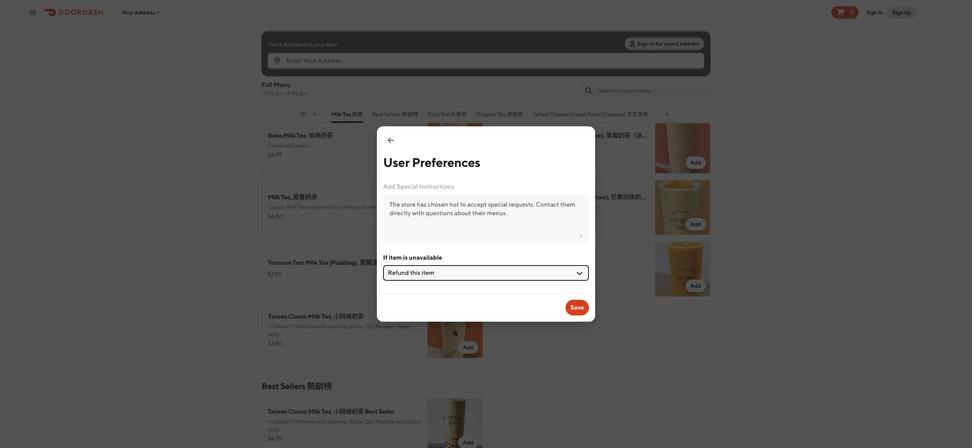 Task type: locate. For each thing, give the bounding box(es) containing it.
salted
[[533, 111, 549, 117]]

蔗香奶茶
[[293, 193, 317, 201]]

hot
[[658, 111, 668, 117]]

add inside user preferences dialog
[[383, 183, 396, 190]]

syrup.
[[396, 204, 412, 210]]

it
[[279, 41, 282, 48]]

boba, left noodle,
[[350, 323, 364, 330]]

and right noddle,
[[397, 418, 406, 425]]

texture
[[576, 142, 595, 149], [581, 204, 599, 210]]

0 vertical spatial classic
[[268, 204, 285, 210]]

1 vertical spatial of
[[300, 85, 305, 91]]

jasmine green milk tea, 茉莉綠奶茶 image
[[656, 57, 711, 112]]

tea,
[[317, 66, 328, 74], [551, 74, 562, 81], [297, 132, 308, 139], [281, 193, 292, 201], [522, 259, 533, 266], [322, 313, 333, 320], [322, 408, 333, 415]]

小時候奶茶 inside the taiwan classic milk tea, 小時候奶茶 best seller it's back!!! milk tea with topping: boba, qq noddle, and grass jelly $6.75
[[334, 408, 364, 415]]

popular items
[[288, 111, 322, 117]]

with inside tie guan yin milk tea, 鐵觀音奶茶 roasted oolong milk tea with a hint of bitterness and combination of milky and creamy texture. $6.75
[[331, 77, 342, 83]]

1 vertical spatial in
[[546, 142, 550, 149]]

2 vertical spatial $6.75
[[268, 436, 282, 442]]

0 horizontal spatial best sellers 熱銷榜
[[262, 381, 332, 391]]

with inside milk tea, 蔗香奶茶 classic milk tea made with our house golden sugar syrup. $6.50
[[323, 204, 334, 210]]

0 vertical spatial best
[[372, 111, 383, 117]]

2 jelly from the top
[[268, 426, 279, 432]]

$6.50
[[268, 213, 283, 220]]

scroll menu navigation left image
[[312, 111, 318, 117]]

1 vertical spatial jelly
[[268, 426, 279, 432]]

0 vertical spatial sellers
[[385, 111, 401, 117]]

sugar
[[381, 204, 395, 210]]

1 it's from the top
[[268, 323, 275, 330]]

classic for taiwan classic milk tea, 小時候奶茶 best seller
[[288, 408, 307, 415]]

hot drinks (16oz) 熱飲
[[658, 111, 713, 117]]

1 vertical spatial $7.50
[[268, 340, 282, 347]]

add special instructions
[[383, 183, 454, 190]]

11:30
[[262, 90, 274, 96]]

3 $6.75 from the top
[[268, 436, 282, 442]]

jasmine green milk tea, 茉莉綠奶茶
[[496, 74, 593, 81]]

2 topping: from the top
[[328, 418, 348, 425]]

tea, inside taiwan classic milk tea, 小時候奶茶 it's back!!! milk tea with topping: boba, qq noodle, grass jelly $7.50
[[322, 313, 333, 320]]

boba, inside the taiwan classic milk tea, 小時候奶茶 best seller it's back!!! milk tea with topping: boba, qq noddle, and grass jelly $6.75
[[350, 418, 364, 425]]

1 vertical spatial smoothie
[[556, 204, 580, 210]]

am
[[275, 90, 283, 96]]

boba milk tea, 珍珠奶茶 image
[[428, 118, 483, 174]]

0 vertical spatial milk tea 奶茶
[[262, 39, 311, 50]]

0 vertical spatial boba,
[[350, 323, 364, 330]]

strawberry down 原味茶
[[496, 132, 526, 139]]

0
[[851, 9, 855, 15]]

in
[[879, 9, 883, 15]]

1 topping: from the top
[[328, 323, 348, 330]]

taiwan classic milk tea, 小時候奶茶 it's back!!! milk tea with topping: boba, qq noodle, grass jelly $7.50
[[268, 313, 410, 347]]

and right milky
[[321, 85, 330, 91]]

1 vertical spatial 奶茶
[[352, 111, 363, 117]]

1 vertical spatial (smoothie
[[556, 193, 584, 201]]

it's
[[268, 323, 275, 330], [268, 418, 275, 425]]

0 vertical spatial of
[[358, 77, 363, 83]]

$7.50 inside taiwan classic milk tea, 小時候奶茶 it's back!!! milk tea with topping: boba, qq noodle, grass jelly $7.50
[[268, 340, 282, 347]]

奶茶
[[294, 39, 311, 50], [352, 111, 363, 117]]

thai
[[496, 259, 507, 266]]

0 horizontal spatial sellers
[[280, 381, 305, 391]]

and right the bitterness
[[390, 77, 399, 83]]

pm
[[300, 90, 308, 96]]

1 $7.50 from the top
[[268, 271, 282, 277]]

taiwan
[[268, 313, 287, 320], [268, 408, 287, 415]]

(16oz)
[[686, 111, 701, 117]]

1 vertical spatial texture),
[[585, 193, 610, 201]]

user preferences
[[383, 155, 481, 170]]

芒果珍珠奶茶（冰沙口感）
[[611, 193, 684, 201]]

0 vertical spatial and
[[390, 77, 399, 83]]

add button for taiwan classic milk tea, 小時候奶茶 best seller
[[458, 436, 478, 448]]

back!!!
[[276, 323, 294, 330], [276, 418, 294, 425]]

1 horizontal spatial of
[[358, 77, 363, 83]]

2 it's from the top
[[268, 418, 275, 425]]

sign
[[867, 9, 878, 15], [893, 9, 903, 15], [638, 41, 649, 47]]

0 vertical spatial texture
[[576, 142, 595, 149]]

pearl
[[296, 142, 308, 149]]

grass right noddle,
[[407, 418, 421, 425]]

1 vertical spatial boba,
[[350, 418, 364, 425]]

tea, inside tie guan yin milk tea, 鐵觀音奶茶 roasted oolong milk tea with a hint of bitterness and combination of milky and creamy texture. $6.75
[[317, 66, 328, 74]]

0 vertical spatial 小時候奶茶
[[334, 313, 364, 320]]

items
[[308, 111, 322, 117]]

best
[[372, 111, 383, 117], [262, 381, 279, 391], [365, 408, 378, 415]]

creamy
[[331, 85, 349, 91]]

1 vertical spatial strawberry
[[496, 142, 523, 149]]

0 vertical spatial $6.75
[[268, 94, 282, 100]]

treasure taro  milk tea (pudding), 寶藏濃芋奶茶 image
[[428, 241, 483, 297]]

add button for strawberry milk tea (smoothie texture), 草莓奶茶（冰沙口感）
[[686, 156, 706, 169]]

2 vertical spatial boba
[[496, 204, 509, 210]]

1 horizontal spatial sellers
[[385, 111, 401, 117]]

thai milk tea, 手沖泰奶 image
[[656, 241, 711, 297]]

hot drinks (16oz) 熱飲 button
[[658, 110, 713, 123]]

add button
[[686, 95, 706, 107], [458, 156, 478, 169], [686, 156, 706, 169], [686, 218, 706, 230], [686, 280, 706, 292], [458, 341, 478, 354], [458, 436, 478, 448]]

with
[[331, 77, 342, 83], [284, 142, 295, 149], [323, 204, 334, 210], [316, 323, 327, 330], [316, 418, 327, 425]]

(smoothie inside strawberry milk tea (smoothie texture), 草莓奶茶（冰沙口感） strawberry milk tea in smoothie texture
[[551, 132, 580, 139]]

熱銷榜
[[402, 111, 418, 117], [307, 381, 332, 391]]

hint
[[347, 77, 357, 83]]

小時候奶茶 inside taiwan classic milk tea, 小時候奶茶 it's back!!! milk tea with topping: boba, qq noodle, grass jelly $7.50
[[334, 313, 364, 320]]

best inside the taiwan classic milk tea, 小時候奶茶 best seller it's back!!! milk tea with topping: boba, qq noddle, and grass jelly $6.75
[[365, 408, 378, 415]]

tea, inside the taiwan classic milk tea, 小時候奶茶 best seller it's back!!! milk tea with topping: boba, qq noddle, and grass jelly $6.75
[[322, 408, 333, 415]]

2 strawberry from the top
[[496, 142, 523, 149]]

0 vertical spatial taiwan
[[268, 313, 287, 320]]

1 vertical spatial grass
[[407, 418, 421, 425]]

1 vertical spatial $6.75
[[268, 152, 282, 158]]

in inside "link"
[[650, 41, 655, 47]]

1 vertical spatial boba
[[496, 193, 510, 201]]

tea inside tie guan yin milk tea, 鐵觀音奶茶 roasted oolong milk tea with a hint of bitterness and combination of milky and creamy texture. $6.75
[[321, 77, 330, 83]]

奶茶 left your
[[294, 39, 311, 50]]

tea
[[280, 39, 293, 50], [321, 77, 330, 83], [343, 111, 351, 117], [441, 111, 450, 117], [497, 111, 506, 117], [540, 132, 550, 139], [536, 142, 544, 149], [545, 193, 554, 201], [298, 204, 307, 210], [540, 204, 549, 210], [319, 259, 328, 266]]

add for thai milk tea, 手沖泰奶
[[691, 283, 702, 289]]

0 vertical spatial it's
[[268, 323, 275, 330]]

cream
[[570, 111, 587, 117]]

2 vertical spatial classic
[[288, 408, 307, 415]]

sign in link
[[862, 4, 888, 20]]

2 vertical spatial and
[[397, 418, 406, 425]]

奶茶 down texture.
[[352, 111, 363, 117]]

寶藏濃芋奶茶
[[360, 259, 396, 266]]

1 vertical spatial texture
[[581, 204, 599, 210]]

sign left "for"
[[638, 41, 649, 47]]

topping:
[[328, 323, 348, 330], [328, 418, 348, 425]]

qq left noddle,
[[365, 418, 375, 425]]

2 tea from the top
[[307, 418, 315, 425]]

0 vertical spatial back!!!
[[276, 323, 294, 330]]

2 qq from the top
[[365, 418, 375, 425]]

sign for sign in for saved address
[[638, 41, 649, 47]]

taiwan inside the taiwan classic milk tea, 小時候奶茶 best seller it's back!!! milk tea with topping: boba, qq noddle, and grass jelly $6.75
[[268, 408, 287, 415]]

is
[[403, 254, 408, 261]]

seller
[[379, 408, 394, 415]]

2 taiwan from the top
[[268, 408, 287, 415]]

0 vertical spatial qq
[[365, 323, 375, 330]]

1 小時候奶茶 from the top
[[334, 313, 364, 320]]

jelly
[[268, 331, 279, 337], [268, 426, 279, 432]]

2 vertical spatial best
[[365, 408, 378, 415]]

taiwan inside taiwan classic milk tea, 小時候奶茶 it's back!!! milk tea with topping: boba, qq noodle, grass jelly $7.50
[[268, 313, 287, 320]]

sign left up
[[893, 9, 903, 15]]

1 vertical spatial it's
[[268, 418, 275, 425]]

grass right noodle,
[[397, 323, 410, 330]]

1 horizontal spatial best sellers 熱銷榜
[[372, 111, 418, 117]]

add for boba mango milk tea (smoothie texture), 芒果珍珠奶茶（冰沙口感）
[[691, 221, 702, 227]]

original tea 原味茶
[[476, 111, 524, 117]]

popular items button
[[288, 110, 322, 123]]

milk
[[262, 39, 278, 50], [304, 66, 316, 74], [538, 74, 550, 81], [309, 77, 320, 83], [331, 111, 342, 117], [284, 132, 295, 139], [527, 132, 539, 139], [524, 142, 535, 149], [268, 193, 280, 201], [532, 193, 544, 201], [286, 204, 297, 210], [528, 204, 539, 210], [306, 259, 318, 266], [508, 259, 520, 266], [309, 313, 320, 320], [295, 323, 306, 330], [309, 408, 320, 415], [295, 418, 306, 425]]

2 back!!! from the top
[[276, 418, 294, 425]]

get it delivered to your door
[[268, 41, 337, 48]]

$6.75 inside the boba milk tea, 珍珠奶茶 come with pearl $6.75
[[268, 152, 282, 158]]

noodle,
[[376, 323, 395, 330]]

topping: inside the taiwan classic milk tea, 小時候奶茶 best seller it's back!!! milk tea with topping: boba, qq noddle, and grass jelly $6.75
[[328, 418, 348, 425]]

jelly inside the taiwan classic milk tea, 小時候奶茶 best seller it's back!!! milk tea with topping: boba, qq noddle, and grass jelly $6.75
[[268, 426, 279, 432]]

with inside the boba milk tea, 珍珠奶茶 come with pearl $6.75
[[284, 142, 295, 149]]

0 vertical spatial jelly
[[268, 331, 279, 337]]

-
[[284, 90, 286, 96]]

0 vertical spatial 奶茶
[[294, 39, 311, 50]]

add button for boba mango milk tea (smoothie texture), 芒果珍珠奶茶（冰沙口感）
[[686, 218, 706, 230]]

0 vertical spatial strawberry
[[496, 132, 526, 139]]

1 jelly from the top
[[268, 331, 279, 337]]

sign up
[[893, 9, 912, 15]]

sellers
[[385, 111, 401, 117], [280, 381, 305, 391]]

1 vertical spatial best
[[262, 381, 279, 391]]

2 $7.50 from the top
[[268, 340, 282, 347]]

1 vertical spatial 熱銷榜
[[307, 381, 332, 391]]

0 vertical spatial tea
[[307, 323, 315, 330]]

sign left in
[[867, 9, 878, 15]]

boba, left noddle,
[[350, 418, 364, 425]]

boba inside the boba milk tea, 珍珠奶茶 come with pearl $6.75
[[268, 132, 282, 139]]

0 vertical spatial topping:
[[328, 323, 348, 330]]

1 vertical spatial best sellers 熱銷榜
[[262, 381, 332, 391]]

texture inside boba mango milk tea (smoothie texture), 芒果珍珠奶茶（冰沙口感） boba mango milk tea in smoothie texture $7.75
[[581, 204, 599, 210]]

0 vertical spatial boba
[[268, 132, 282, 139]]

1 vertical spatial sellers
[[280, 381, 305, 391]]

grass inside taiwan classic milk tea, 小時候奶茶 it's back!!! milk tea with topping: boba, qq noodle, grass jelly $7.50
[[397, 323, 410, 330]]

1 taiwan from the top
[[268, 313, 287, 320]]

and
[[390, 77, 399, 83], [321, 85, 330, 91], [397, 418, 406, 425]]

smoothie inside strawberry milk tea (smoothie texture), 草莓奶茶（冰沙口感） strawberry milk tea in smoothie texture
[[551, 142, 575, 149]]

1 vertical spatial mango
[[510, 204, 527, 210]]

add button for boba milk tea, 珍珠奶茶
[[458, 156, 478, 169]]

0 vertical spatial (smoothie
[[551, 132, 580, 139]]

(smoothie
[[551, 132, 580, 139], [556, 193, 584, 201]]

1 vertical spatial back!!!
[[276, 418, 294, 425]]

tea inside the taiwan classic milk tea, 小時候奶茶 best seller it's back!!! milk tea with topping: boba, qq noddle, and grass jelly $6.75
[[307, 418, 315, 425]]

smoothie inside boba mango milk tea (smoothie texture), 芒果珍珠奶茶（冰沙口感） boba mango milk tea in smoothie texture $7.75
[[556, 204, 580, 210]]

scroll menu navigation right image
[[664, 111, 670, 117]]

taiwan classic milk tea, 小時候奶茶 image
[[428, 303, 483, 358]]

add for strawberry milk tea (smoothie texture), 草莓奶茶（冰沙口感）
[[691, 159, 702, 166]]

classic inside the taiwan classic milk tea, 小時候奶茶 best seller it's back!!! milk tea with topping: boba, qq noddle, and grass jelly $6.75
[[288, 408, 307, 415]]

1 back!!! from the top
[[276, 323, 294, 330]]

add button for taiwan classic milk tea, 小時候奶茶
[[458, 341, 478, 354]]

1 vertical spatial topping:
[[328, 418, 348, 425]]

texture), inside strawberry milk tea (smoothie texture), 草莓奶茶（冰沙口感） strawberry milk tea in smoothie texture
[[581, 132, 605, 139]]

grass inside the taiwan classic milk tea, 小時候奶茶 best seller it's back!!! milk tea with topping: boba, qq noddle, and grass jelly $6.75
[[407, 418, 421, 425]]

sign inside "link"
[[638, 41, 649, 47]]

qq
[[365, 323, 375, 330], [365, 418, 375, 425]]

1 vertical spatial qq
[[365, 418, 375, 425]]

2 boba, from the top
[[350, 418, 364, 425]]

treasure
[[268, 259, 291, 266]]

boba
[[268, 132, 282, 139], [496, 193, 510, 201], [496, 204, 509, 210]]

add for jasmine green milk tea, 茉莉綠奶茶
[[691, 98, 702, 104]]

milk tea, 蔗香奶茶 classic milk tea made with our house golden sugar syrup. $6.50
[[268, 193, 412, 220]]

qq inside the taiwan classic milk tea, 小時候奶茶 best seller it's back!!! milk tea with topping: boba, qq noddle, and grass jelly $6.75
[[365, 418, 375, 425]]

2 小時候奶茶 from the top
[[334, 408, 364, 415]]

1 boba, from the top
[[350, 323, 364, 330]]

1 vertical spatial taiwan
[[268, 408, 287, 415]]

0 vertical spatial 熱銷榜
[[402, 111, 418, 117]]

$6.75 inside tie guan yin milk tea, 鐵觀音奶茶 roasted oolong milk tea with a hint of bitterness and combination of milky and creamy texture. $6.75
[[268, 94, 282, 100]]

classic inside milk tea, 蔗香奶茶 classic milk tea made with our house golden sugar syrup. $6.50
[[268, 204, 285, 210]]

0 vertical spatial in
[[650, 41, 655, 47]]

add button for jasmine green milk tea, 茉莉綠奶茶
[[686, 95, 706, 107]]

strawberry down original tea 原味茶 button on the top of the page
[[496, 142, 523, 149]]

tea inside button
[[497, 111, 506, 117]]

1 vertical spatial tea
[[307, 418, 315, 425]]

best inside button
[[372, 111, 383, 117]]

0 vertical spatial smoothie
[[551, 142, 575, 149]]

qq left noodle,
[[365, 323, 375, 330]]

golden
[[361, 204, 380, 210]]

2 horizontal spatial sign
[[893, 9, 903, 15]]

taiwan for taiwan classic milk tea, 小時候奶茶
[[268, 313, 287, 320]]

2 $6.75 from the top
[[268, 152, 282, 158]]

milk tea, 蔗香奶茶 image
[[428, 180, 483, 235]]

user preferences dialog
[[377, 126, 595, 322]]

of down oolong
[[300, 85, 305, 91]]

tea, inside milk tea, 蔗香奶茶 classic milk tea made with our house golden sugar syrup. $6.50
[[281, 193, 292, 201]]

of up texture.
[[358, 77, 363, 83]]

1 vertical spatial milk tea 奶茶
[[331, 111, 363, 117]]

1 vertical spatial classic
[[288, 313, 307, 320]]

1 horizontal spatial 熱銷榜
[[402, 111, 418, 117]]

original tea 原味茶 button
[[476, 110, 524, 123]]

1 $6.75 from the top
[[268, 94, 282, 100]]

1 vertical spatial 小時候奶茶
[[334, 408, 364, 415]]

in inside boba mango milk tea (smoothie texture), 芒果珍珠奶茶（冰沙口感） boba mango milk tea in smoothie texture $7.75
[[550, 204, 555, 210]]

茉莉綠奶茶
[[563, 74, 593, 81]]

fruit tea 水果茶
[[428, 111, 467, 117]]

0 vertical spatial texture),
[[581, 132, 605, 139]]

2 vertical spatial in
[[550, 204, 555, 210]]

1 horizontal spatial sign
[[867, 9, 878, 15]]

made
[[308, 204, 322, 210]]

0 vertical spatial $7.50
[[268, 271, 282, 277]]

1 qq from the top
[[365, 323, 375, 330]]

1 tea from the top
[[307, 323, 315, 330]]

grass
[[397, 323, 410, 330], [407, 418, 421, 425]]

milk tea 奶茶
[[262, 39, 311, 50], [331, 111, 363, 117]]

0 horizontal spatial sign
[[638, 41, 649, 47]]

0 vertical spatial grass
[[397, 323, 410, 330]]

classic inside taiwan classic milk tea, 小時候奶茶 it's back!!! milk tea with topping: boba, qq noodle, grass jelly $7.50
[[288, 313, 307, 320]]



Task type: describe. For each thing, give the bounding box(es) containing it.
strawberry milk tea (smoothie texture), 草莓奶茶（冰沙口感） image
[[656, 118, 711, 174]]

oolong
[[290, 77, 308, 83]]

bitterness
[[364, 77, 389, 83]]

salted cheese cream foam (creama) 芝芝系列
[[533, 111, 649, 117]]

our
[[335, 204, 343, 210]]

$7.75
[[496, 213, 509, 220]]

best sellers 熱銷榜 button
[[372, 110, 418, 123]]

sign for sign in
[[867, 9, 878, 15]]

with inside the taiwan classic milk tea, 小時候奶茶 best seller it's back!!! milk tea with topping: boba, qq noddle, and grass jelly $6.75
[[316, 418, 327, 425]]

boba mango milk tea (smoothie texture), 芒果珍珠奶茶（冰沙口感） boba mango milk tea in smoothie texture $7.75
[[496, 193, 684, 220]]

if item is unavailable
[[383, 254, 442, 261]]

boba for boba mango milk tea (smoothie texture), 芒果珍珠奶茶（冰沙口感）
[[496, 193, 510, 201]]

boba, inside taiwan classic milk tea, 小時候奶茶 it's back!!! milk tea with topping: boba, qq noodle, grass jelly $7.50
[[350, 323, 364, 330]]

full menu 11:30 am - 8:40 pm
[[262, 81, 308, 96]]

milky
[[306, 85, 319, 91]]

小時候奶茶 for taiwan classic milk tea, 小時候奶茶 best seller
[[334, 408, 364, 415]]

0 vertical spatial best sellers 熱銷榜
[[372, 111, 418, 117]]

taiwan for taiwan classic milk tea, 小時候奶茶 best seller
[[268, 408, 287, 415]]

sign up link
[[888, 6, 916, 19]]

roasted
[[268, 77, 288, 83]]

sign in
[[867, 9, 883, 15]]

item
[[389, 254, 402, 261]]

come
[[268, 142, 283, 149]]

special
[[397, 183, 418, 190]]

tea inside milk tea, 蔗香奶茶 classic milk tea made with our house golden sugar syrup. $6.50
[[298, 204, 307, 210]]

open menu image
[[28, 8, 37, 17]]

熱飲
[[702, 111, 713, 117]]

taro
[[293, 259, 305, 266]]

sign in for saved address
[[638, 41, 700, 47]]

sellers inside button
[[385, 111, 401, 117]]

yin
[[294, 66, 303, 74]]

熱銷榜 inside button
[[402, 111, 418, 117]]

noddle,
[[376, 418, 396, 425]]

boba milk tea, 珍珠奶茶 come with pearl $6.75
[[268, 132, 333, 158]]

tie guan yin milk tea, 鐵觀音奶茶 image
[[428, 57, 483, 112]]

house
[[344, 204, 360, 210]]

add button for thai milk tea, 手沖泰奶
[[686, 280, 706, 292]]

milk inside the boba milk tea, 珍珠奶茶 come with pearl $6.75
[[284, 132, 295, 139]]

texture.
[[350, 85, 369, 91]]

(creama)
[[603, 111, 626, 117]]

1 strawberry from the top
[[496, 132, 526, 139]]

sign in for saved address link
[[625, 37, 705, 50]]

save
[[571, 304, 585, 311]]

芝芝系列
[[627, 111, 649, 117]]

menu
[[274, 81, 291, 89]]

door
[[326, 41, 337, 48]]

tea, inside the boba milk tea, 珍珠奶茶 come with pearl $6.75
[[297, 132, 308, 139]]

jasmine
[[496, 74, 518, 81]]

sign for sign up
[[893, 9, 903, 15]]

your
[[122, 9, 133, 15]]

if
[[383, 254, 388, 261]]

add for taiwan classic milk tea, 小時候奶茶
[[463, 344, 474, 351]]

qq inside taiwan classic milk tea, 小時候奶茶 it's back!!! milk tea with topping: boba, qq noodle, grass jelly $7.50
[[365, 323, 375, 330]]

tea inside button
[[441, 111, 450, 117]]

get
[[268, 41, 277, 48]]

your address
[[122, 9, 155, 15]]

小時候奶茶 for taiwan classic milk tea, 小時候奶茶
[[334, 313, 364, 320]]

it's inside taiwan classic milk tea, 小時候奶茶 it's back!!! milk tea with topping: boba, qq noodle, grass jelly $7.50
[[268, 323, 275, 330]]

save button
[[566, 300, 589, 315]]

tie guan yin milk tea, 鐵觀音奶茶 roasted oolong milk tea with a hint of bitterness and combination of milky and creamy texture. $6.75
[[268, 66, 399, 100]]

Item Search search field
[[599, 87, 705, 95]]

address
[[135, 9, 155, 15]]

address
[[680, 41, 700, 47]]

back image
[[386, 136, 396, 145]]

草莓奶茶（冰沙口感）
[[606, 132, 667, 139]]

手沖泰奶
[[534, 259, 558, 266]]

and inside the taiwan classic milk tea, 小時候奶茶 best seller it's back!!! milk tea with topping: boba, qq noddle, and grass jelly $6.75
[[397, 418, 406, 425]]

0 horizontal spatial milk tea 奶茶
[[262, 39, 311, 50]]

1 vertical spatial and
[[321, 85, 330, 91]]

guan
[[277, 66, 293, 74]]

for
[[656, 41, 663, 47]]

boba mango milk tea (smoothie texture), 芒果珍珠奶茶（冰沙口感） image
[[656, 180, 711, 235]]

fruit tea 水果茶 button
[[428, 110, 467, 123]]

instructions
[[419, 183, 454, 190]]

add for taiwan classic milk tea, 小時候奶茶 best seller
[[463, 439, 474, 446]]

boba for boba milk tea, 珍珠奶茶
[[268, 132, 282, 139]]

珍珠奶茶
[[309, 132, 333, 139]]

add for boba milk tea, 珍珠奶茶
[[463, 159, 474, 166]]

saved
[[664, 41, 679, 47]]

strawberry milk tea (smoothie texture), 草莓奶茶（冰沙口感） strawberry milk tea in smoothie texture
[[496, 132, 667, 149]]

(smoothie inside boba mango milk tea (smoothie texture), 芒果珍珠奶茶（冰沙口感） boba mango milk tea in smoothie texture $7.75
[[556, 193, 584, 201]]

原味茶
[[507, 111, 524, 117]]

taiwan classic milk tea, 小時候奶茶 best seller image
[[428, 398, 483, 448]]

1 horizontal spatial 奶茶
[[352, 111, 363, 117]]

combination
[[268, 85, 299, 91]]

0 horizontal spatial 熱銷榜
[[307, 381, 332, 391]]

salted cheese cream foam (creama) 芝芝系列 button
[[533, 110, 649, 123]]

delivered
[[283, 41, 306, 48]]

(pudding),
[[329, 259, 359, 266]]

Add Special Instructions text field
[[390, 200, 583, 238]]

jelly inside taiwan classic milk tea, 小時候奶茶 it's back!!! milk tea with topping: boba, qq noodle, grass jelly $7.50
[[268, 331, 279, 337]]

original
[[476, 111, 496, 117]]

0 button
[[832, 6, 859, 19]]

tea inside taiwan classic milk tea, 小時候奶茶 it's back!!! milk tea with topping: boba, qq noodle, grass jelly $7.50
[[307, 323, 315, 330]]

your address button
[[122, 9, 162, 15]]

1 horizontal spatial milk tea 奶茶
[[331, 111, 363, 117]]

it's inside the taiwan classic milk tea, 小時候奶茶 best seller it's back!!! milk tea with topping: boba, qq noddle, and grass jelly $6.75
[[268, 418, 275, 425]]

8:40
[[287, 90, 299, 96]]

green
[[519, 74, 537, 81]]

popular
[[288, 111, 307, 117]]

$6.75 inside the taiwan classic milk tea, 小時候奶茶 best seller it's back!!! milk tea with topping: boba, qq noddle, and grass jelly $6.75
[[268, 436, 282, 442]]

back!!! inside taiwan classic milk tea, 小時候奶茶 it's back!!! milk tea with topping: boba, qq noodle, grass jelly $7.50
[[276, 323, 294, 330]]

0 horizontal spatial 奶茶
[[294, 39, 311, 50]]

tie
[[268, 66, 276, 74]]

taiwan classic milk tea, 小時候奶茶 best seller it's back!!! milk tea with topping: boba, qq noddle, and grass jelly $6.75
[[268, 408, 421, 442]]

in inside strawberry milk tea (smoothie texture), 草莓奶茶（冰沙口感） strawberry milk tea in smoothie texture
[[546, 142, 550, 149]]

treasure taro  milk tea (pudding), 寶藏濃芋奶茶
[[268, 259, 396, 266]]

topping: inside taiwan classic milk tea, 小時候奶茶 it's back!!! milk tea with topping: boba, qq noodle, grass jelly $7.50
[[328, 323, 348, 330]]

fruit
[[428, 111, 440, 117]]

0 vertical spatial mango
[[511, 193, 531, 201]]

to
[[307, 41, 313, 48]]

texture), inside boba mango milk tea (smoothie texture), 芒果珍珠奶茶（冰沙口感） boba mango milk tea in smoothie texture $7.75
[[585, 193, 610, 201]]

full
[[262, 81, 273, 89]]

user
[[383, 155, 410, 170]]

classic for taiwan classic milk tea, 小時候奶茶
[[288, 313, 307, 320]]

with inside taiwan classic milk tea, 小時候奶茶 it's back!!! milk tea with topping: boba, qq noodle, grass jelly $7.50
[[316, 323, 327, 330]]

back!!! inside the taiwan classic milk tea, 小時候奶茶 best seller it's back!!! milk tea with topping: boba, qq noddle, and grass jelly $6.75
[[276, 418, 294, 425]]

texture inside strawberry milk tea (smoothie texture), 草莓奶茶（冰沙口感） strawberry milk tea in smoothie texture
[[576, 142, 595, 149]]

drinks
[[669, 111, 685, 117]]

a
[[343, 77, 346, 83]]

0 horizontal spatial of
[[300, 85, 305, 91]]

up
[[904, 9, 912, 15]]

foam
[[588, 111, 602, 117]]

水果茶
[[451, 111, 467, 117]]



Task type: vqa. For each thing, say whether or not it's contained in the screenshot.
• DoorDash Order related to M
no



